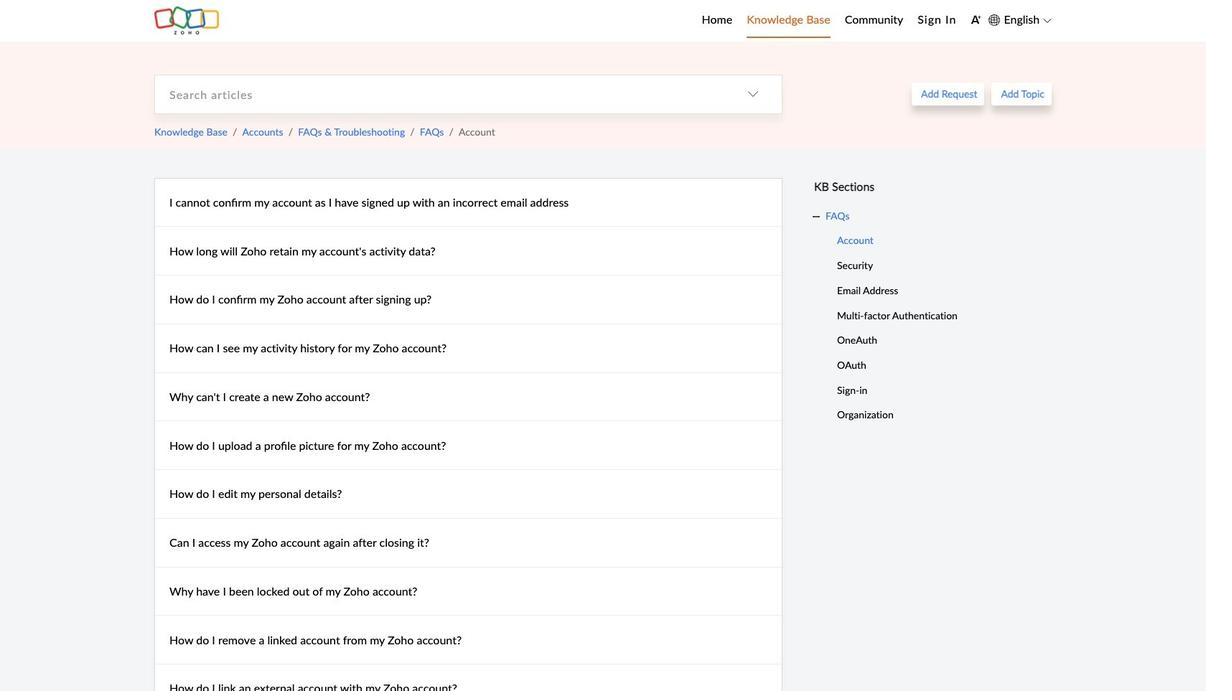 Task type: locate. For each thing, give the bounding box(es) containing it.
Search articles field
[[155, 75, 724, 113]]

user preference image
[[971, 14, 982, 25]]

choose languages element
[[989, 11, 1052, 29]]



Task type: vqa. For each thing, say whether or not it's contained in the screenshot.
'Clear formatting' 'IMAGE'
no



Task type: describe. For each thing, give the bounding box(es) containing it.
user preference element
[[971, 10, 982, 32]]

choose category element
[[724, 75, 782, 113]]

choose category image
[[747, 88, 759, 100]]



